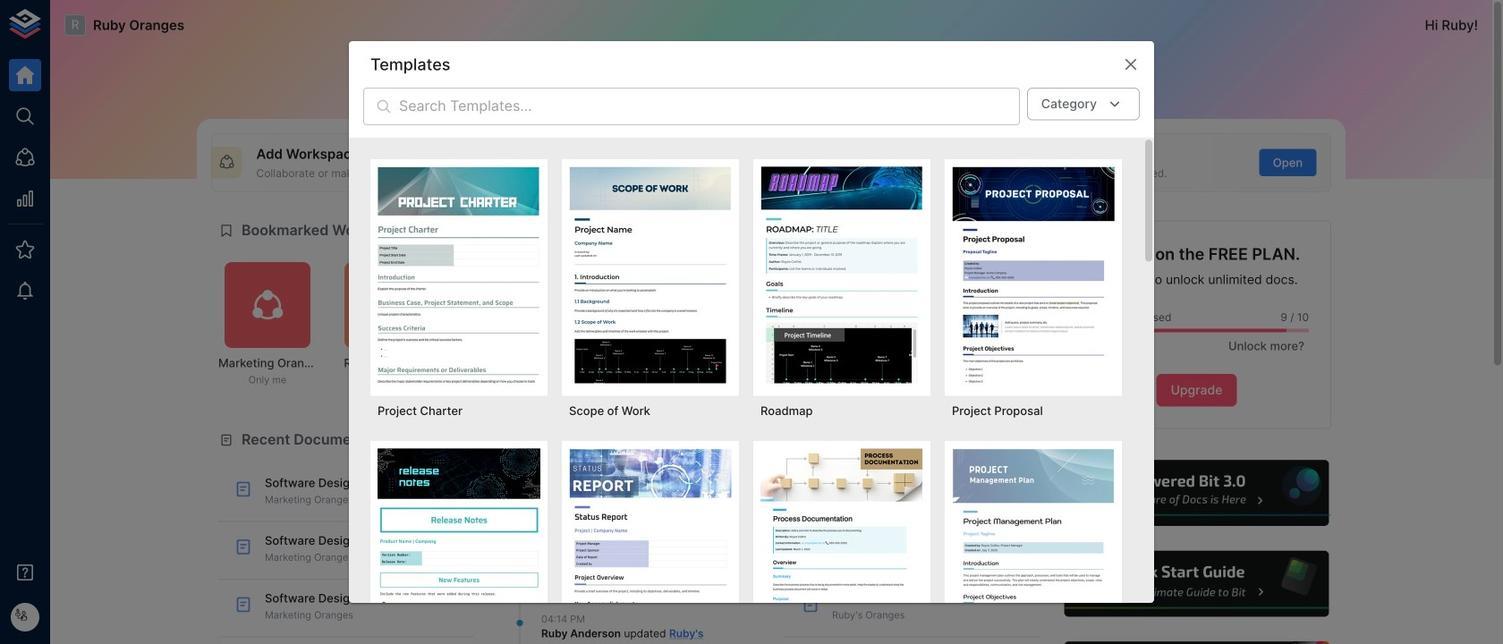 Task type: locate. For each thing, give the bounding box(es) containing it.
Search Templates... text field
[[399, 88, 1020, 125]]

roadmap image
[[761, 166, 924, 384]]

1 vertical spatial help image
[[1062, 549, 1332, 620]]

project charter image
[[378, 166, 541, 384]]

2 vertical spatial help image
[[1062, 639, 1332, 644]]

help image
[[1062, 458, 1332, 529], [1062, 549, 1332, 620], [1062, 639, 1332, 644]]

dialog
[[349, 41, 1154, 644]]

0 vertical spatial help image
[[1062, 458, 1332, 529]]

project proposal image
[[952, 166, 1115, 384]]



Task type: describe. For each thing, give the bounding box(es) containing it.
process documentation image
[[761, 448, 924, 644]]

3 help image from the top
[[1062, 639, 1332, 644]]

status report image
[[569, 448, 732, 644]]

scope of work image
[[569, 166, 732, 384]]

project management plan image
[[952, 448, 1115, 644]]

release notes image
[[378, 448, 541, 644]]

1 help image from the top
[[1062, 458, 1332, 529]]

2 help image from the top
[[1062, 549, 1332, 620]]



Task type: vqa. For each thing, say whether or not it's contained in the screenshot.
the help 'image'
yes



